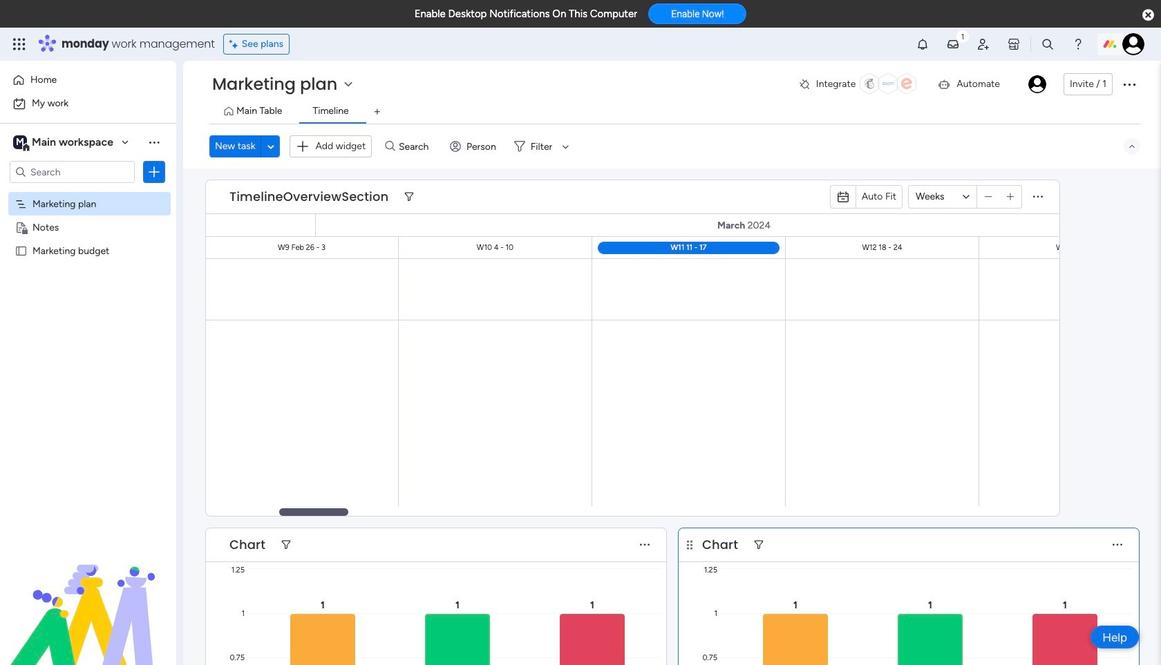 Task type: describe. For each thing, give the bounding box(es) containing it.
collapse image
[[1127, 141, 1138, 152]]

2 vertical spatial option
[[0, 191, 176, 194]]

1 image
[[957, 28, 969, 44]]

invite members image
[[977, 37, 991, 51]]

search everything image
[[1041, 37, 1055, 51]]

workspace image
[[13, 135, 27, 150]]

public board image
[[15, 244, 28, 257]]

Search in workspace field
[[29, 164, 115, 180]]

dapulse drag handle 3 image
[[687, 540, 693, 551]]

1 vertical spatial option
[[8, 93, 168, 115]]

private board image
[[15, 221, 28, 234]]

v2 minus image
[[985, 192, 992, 202]]

v2 search image
[[385, 139, 395, 154]]

Search field
[[395, 137, 437, 156]]

monday marketplace image
[[1007, 37, 1021, 51]]

update feed image
[[946, 37, 960, 51]]

1 horizontal spatial kendall parks image
[[1123, 33, 1145, 55]]

1 vertical spatial kendall parks image
[[1029, 75, 1046, 93]]

1 more dots image from the left
[[640, 540, 650, 551]]

help image
[[1071, 37, 1085, 51]]



Task type: vqa. For each thing, say whether or not it's contained in the screenshot.
Every
no



Task type: locate. For each thing, give the bounding box(es) containing it.
more dots image
[[640, 540, 650, 551], [1113, 540, 1123, 551]]

lottie animation element
[[0, 526, 176, 666]]

arrow down image
[[557, 138, 574, 155]]

2 more dots image from the left
[[1113, 540, 1123, 551]]

see plans image
[[229, 37, 242, 52]]

dapulse close image
[[1143, 8, 1154, 22]]

kendall parks image down dapulse close icon
[[1123, 33, 1145, 55]]

v2 plus image
[[1007, 192, 1014, 202]]

0 vertical spatial option
[[8, 69, 168, 91]]

kendall parks image
[[1123, 33, 1145, 55], [1029, 75, 1046, 93]]

0 horizontal spatial more dots image
[[640, 540, 650, 551]]

options image
[[147, 165, 161, 179]]

workspace options image
[[147, 135, 161, 149]]

tab
[[366, 101, 388, 123]]

select product image
[[12, 37, 26, 51]]

0 horizontal spatial kendall parks image
[[1029, 75, 1046, 93]]

angle down image
[[268, 141, 274, 152]]

list box
[[0, 189, 176, 449]]

0 vertical spatial kendall parks image
[[1123, 33, 1145, 55]]

workspace selection element
[[13, 134, 115, 152]]

main content
[[0, 169, 1161, 666]]

None field
[[226, 188, 392, 206], [226, 536, 269, 554], [699, 536, 742, 554], [226, 188, 392, 206], [226, 536, 269, 554], [699, 536, 742, 554]]

notifications image
[[916, 37, 930, 51]]

add view image
[[374, 107, 380, 117]]

tab list
[[209, 101, 1141, 124]]

lottie animation image
[[0, 526, 176, 666]]

options image
[[1121, 76, 1138, 93]]

option
[[8, 69, 168, 91], [8, 93, 168, 115], [0, 191, 176, 194]]

kendall parks image down search everything icon on the top right
[[1029, 75, 1046, 93]]

more dots image
[[1033, 192, 1043, 202]]

1 horizontal spatial more dots image
[[1113, 540, 1123, 551]]



